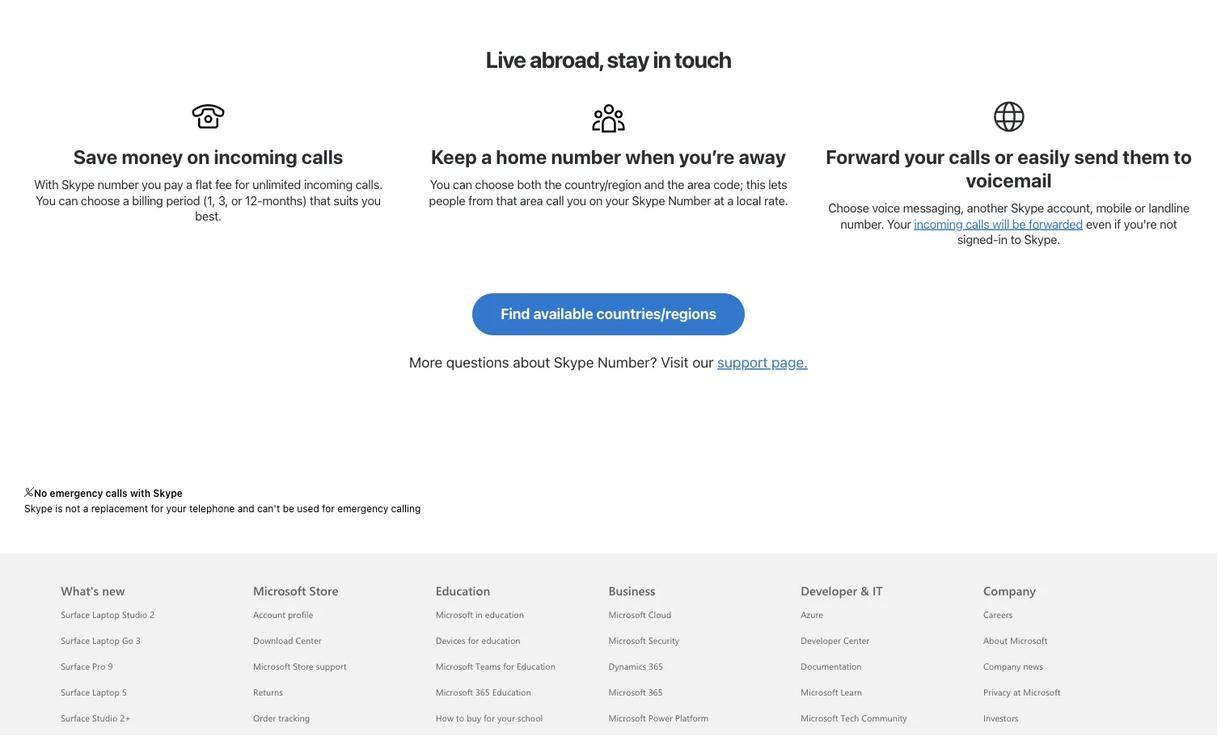 Task type: describe. For each thing, give the bounding box(es) containing it.
more
[[409, 354, 443, 371]]

1 horizontal spatial number
[[551, 145, 621, 168]]

easily
[[1018, 145, 1070, 168]]

forward
[[826, 145, 900, 168]]

laptop for go
[[92, 635, 120, 647]]

and inside you can choose both the country/region and the area code; this lets people from that area call you on your skype number at a local rate.
[[644, 178, 664, 192]]

your inside forward your calls or easily send them to voicemail
[[904, 145, 945, 168]]

0 horizontal spatial you
[[142, 178, 161, 192]]

number
[[668, 193, 711, 208]]

azure
[[801, 609, 824, 621]]

1 vertical spatial and
[[238, 503, 255, 515]]

both
[[517, 178, 542, 192]]

2 horizontal spatial incoming
[[914, 217, 963, 231]]

dynamics
[[609, 661, 646, 673]]

company news link
[[984, 661, 1043, 673]]

skype down no
[[24, 503, 52, 515]]

developer for developer center
[[801, 635, 841, 647]]

microsoft for microsoft 365
[[609, 687, 646, 699]]

9
[[108, 661, 113, 673]]

save money on incoming calls
[[73, 145, 343, 168]]

0 horizontal spatial on
[[187, 145, 210, 168]]

365 down security
[[649, 661, 663, 673]]

microsoft power platform
[[609, 713, 709, 725]]

for right used
[[322, 503, 335, 515]]

microsoft store
[[253, 583, 339, 599]]

&
[[861, 583, 869, 599]]

store for microsoft store
[[309, 583, 339, 599]]

or inside with skype number you pay a flat fee for unlimited incoming calls. you can choose a billing period (1, 3, or 12-months) that suits you best.
[[231, 193, 242, 208]]

skype inside choose voice messaging, another skype account, mobile or landline number. your
[[1011, 201, 1044, 215]]

country/region
[[565, 178, 641, 192]]

our
[[692, 354, 714, 371]]

2 the from the left
[[667, 178, 685, 192]]

a right is
[[83, 503, 88, 515]]

live
[[486, 46, 526, 73]]

voicemail
[[966, 169, 1052, 191]]

what's
[[61, 583, 99, 599]]

account profile link
[[253, 609, 313, 621]]

teams
[[476, 661, 501, 673]]

surface laptop go 3 link
[[61, 635, 141, 647]]

microsoft in education link
[[436, 609, 524, 621]]

is
[[55, 503, 63, 515]]

company news
[[984, 661, 1043, 673]]

a inside you can choose both the country/region and the area code; this lets people from that area call you on your skype number at a local rate.
[[727, 193, 734, 208]]

footer resource links element
[[0, 554, 1217, 737]]

another
[[967, 201, 1008, 215]]

microsoft for microsoft learn
[[801, 687, 838, 699]]

1 horizontal spatial be
[[1012, 217, 1026, 231]]

or inside choose voice messaging, another skype account, mobile or landline number. your
[[1135, 201, 1146, 215]]

landline
[[1149, 201, 1190, 215]]

calls up replacement
[[106, 488, 128, 500]]

local
[[737, 193, 761, 208]]

forward your calls or easily send them to voicemail
[[826, 145, 1192, 191]]

them
[[1123, 145, 1170, 168]]

1 vertical spatial studio
[[92, 713, 118, 725]]

to inside even if you're not signed-in to skype.
[[1011, 232, 1021, 247]]

even if you're not signed-in to skype.
[[958, 217, 1177, 247]]

developer & it heading
[[801, 554, 964, 602]]

microsoft teams for education
[[436, 661, 556, 673]]

new
[[102, 583, 125, 599]]

suits
[[334, 193, 359, 208]]

surface pro 9 link
[[61, 661, 113, 673]]

0 horizontal spatial in
[[476, 609, 483, 621]]

download center link
[[253, 635, 322, 647]]

1 horizontal spatial area
[[687, 178, 711, 192]]

you inside you can choose both the country/region and the area code; this lets people from that area call you on your skype number at a local rate.
[[430, 178, 450, 192]]

for right replacement
[[151, 503, 164, 515]]

skype is not a replacement for your telephone and can't be used for emergency calling
[[24, 503, 421, 515]]

(1,
[[203, 193, 215, 208]]

1 the from the left
[[544, 178, 562, 192]]

number.
[[841, 217, 884, 231]]

no
[[34, 488, 47, 500]]

microsoft store support
[[253, 661, 347, 673]]

surface for surface pro 9
[[61, 661, 90, 673]]

code;
[[714, 178, 743, 192]]

microsoft in education
[[436, 609, 524, 621]]

microsoft security link
[[609, 635, 680, 647]]

with skype number you pay a flat fee for unlimited incoming calls. you can choose a billing period (1, 3, or 12-months) that suits you best.
[[34, 178, 383, 223]]

microsoft for microsoft 365 education
[[436, 687, 473, 699]]

home
[[496, 145, 547, 168]]

can't
[[257, 503, 280, 515]]

skype right about
[[554, 354, 594, 371]]

skype inside with skype number you pay a flat fee for unlimited incoming calls. you can choose a billing period (1, 3, or 12-months) that suits you best.
[[62, 178, 95, 192]]

education for devices for education
[[482, 635, 521, 647]]

careers link
[[984, 609, 1013, 621]]

documentation link
[[801, 661, 862, 673]]

period
[[166, 193, 200, 208]]

your
[[887, 217, 911, 231]]

your inside you can choose both the country/region and the area code; this lets people from that area call you on your skype number at a local rate.
[[606, 193, 629, 208]]

not inside even if you're not signed-in to skype.
[[1160, 217, 1177, 231]]

security
[[648, 635, 680, 647]]

incoming calls will be forwarded
[[914, 217, 1083, 231]]

surface pro 9
[[61, 661, 113, 673]]

mobile
[[1096, 201, 1132, 215]]

you're
[[1124, 217, 1157, 231]]

order tracking link
[[253, 713, 310, 725]]

microsoft down news
[[1023, 687, 1061, 699]]

find available countries/regions button
[[472, 294, 745, 336]]

available
[[533, 305, 593, 322]]

center for developer
[[844, 635, 870, 647]]

you inside with skype number you pay a flat fee for unlimited incoming calls. you can choose a billing period (1, 3, or 12-months) that suits you best.
[[36, 193, 56, 208]]

microsoft 365 education
[[436, 687, 531, 699]]

a right keep at the left of page
[[481, 145, 492, 168]]

more questions about skype number? visit our support page.
[[409, 354, 808, 371]]

surface for surface laptop 5
[[61, 687, 90, 699]]

this
[[746, 178, 765, 192]]

business heading
[[609, 554, 782, 602]]

microsoft store heading
[[253, 554, 416, 602]]

voice
[[872, 201, 900, 215]]

0 vertical spatial incoming
[[214, 145, 297, 168]]

support page. link
[[718, 354, 808, 371]]

5
[[122, 687, 127, 699]]

power
[[648, 713, 673, 725]]

support inside 'footer resource links' element
[[316, 661, 347, 673]]

abroad,
[[530, 46, 603, 73]]

microsoft learn
[[801, 687, 862, 699]]

incoming calls will be forwarded link
[[914, 217, 1083, 231]]

microsoft tech community
[[801, 713, 907, 725]]

2 vertical spatial education
[[492, 687, 531, 699]]

about
[[984, 635, 1008, 647]]

1 vertical spatial emergency
[[338, 503, 388, 515]]

0 vertical spatial support
[[718, 354, 768, 371]]

company for company news
[[984, 661, 1021, 673]]

1 vertical spatial education
[[517, 661, 556, 673]]

account,
[[1047, 201, 1093, 215]]

microsoft store support link
[[253, 661, 347, 673]]

lets
[[768, 178, 787, 192]]

surface laptop 5
[[61, 687, 127, 699]]

incoming inside with skype number you pay a flat fee for unlimited incoming calls. you can choose a billing period (1, 3, or 12-months) that suits you best.
[[304, 178, 353, 192]]

for right devices
[[468, 635, 479, 647]]

a left flat
[[186, 178, 192, 192]]

3,
[[218, 193, 228, 208]]

microsoft learn link
[[801, 687, 862, 699]]

buy
[[467, 713, 481, 725]]

for right buy
[[484, 713, 495, 725]]

can inside with skype number you pay a flat fee for unlimited incoming calls. you can choose a billing period (1, 3, or 12-months) that suits you best.
[[59, 193, 78, 208]]



Task type: locate. For each thing, give the bounding box(es) containing it.
0 horizontal spatial that
[[310, 193, 331, 208]]

can
[[453, 178, 472, 192], [59, 193, 78, 208]]

education up 'devices for education'
[[485, 609, 524, 621]]

microsoft down dynamics
[[609, 687, 646, 699]]

1 vertical spatial education
[[482, 635, 521, 647]]

microsoft for microsoft cloud
[[609, 609, 646, 621]]

365 up microsoft power platform link
[[648, 687, 663, 699]]

that inside you can choose both the country/region and the area code; this lets people from that area call you on your skype number at a local rate.
[[496, 193, 517, 208]]

area up number
[[687, 178, 711, 192]]

you can choose both the country/region and the area code; this lets people from that area call you on your skype number at a local rate.
[[429, 178, 788, 208]]

company up privacy
[[984, 661, 1021, 673]]

incoming up suits
[[304, 178, 353, 192]]

1 horizontal spatial you
[[430, 178, 450, 192]]

microsoft up dynamics
[[609, 635, 646, 647]]

and left can't
[[238, 503, 255, 515]]

microsoft security
[[609, 635, 680, 647]]

dynamics 365 link
[[609, 661, 663, 673]]

2+
[[120, 713, 131, 725]]

0 vertical spatial studio
[[122, 609, 147, 621]]

microsoft inside heading
[[253, 583, 306, 599]]

2 horizontal spatial or
[[1135, 201, 1146, 215]]

emergency up is
[[50, 488, 103, 500]]

surface laptop go 3
[[61, 635, 141, 647]]

0 vertical spatial laptop
[[92, 609, 120, 621]]

2 horizontal spatial in
[[998, 232, 1008, 247]]

surface studio 2+
[[61, 713, 131, 725]]

that right from
[[496, 193, 517, 208]]

to left buy
[[456, 713, 464, 725]]

0 horizontal spatial you
[[36, 193, 56, 208]]

or inside forward your calls or easily send them to voicemail
[[995, 145, 1014, 168]]

account
[[253, 609, 285, 621]]

1 vertical spatial number
[[98, 178, 139, 192]]

in up 'devices for education'
[[476, 609, 483, 621]]

0 vertical spatial choose
[[475, 178, 514, 192]]

2 horizontal spatial to
[[1174, 145, 1192, 168]]

visit
[[661, 354, 689, 371]]

microsoft up news
[[1010, 635, 1048, 647]]

microsoft teams for education link
[[436, 661, 556, 673]]

center for microsoft
[[296, 635, 322, 647]]

surface up surface pro 9
[[61, 635, 90, 647]]

privacy at microsoft
[[984, 687, 1061, 699]]

your up messaging,
[[904, 145, 945, 168]]

even
[[1086, 217, 1112, 231]]

call
[[546, 193, 564, 208]]

1 vertical spatial on
[[589, 193, 603, 208]]

microsoft down business
[[609, 609, 646, 621]]

number
[[551, 145, 621, 168], [98, 178, 139, 192]]

that inside with skype number you pay a flat fee for unlimited incoming calls. you can choose a billing period (1, 3, or 12-months) that suits you best.
[[310, 193, 331, 208]]

education right teams
[[517, 661, 556, 673]]

365 for business
[[648, 687, 663, 699]]

laptop for studio
[[92, 609, 120, 621]]

developer inside "heading"
[[801, 583, 857, 599]]

1 vertical spatial support
[[316, 661, 347, 673]]

support right "our"
[[718, 354, 768, 371]]

best.
[[195, 209, 222, 223]]

microsoft for microsoft store
[[253, 583, 306, 599]]

to inside 'footer resource links' element
[[456, 713, 464, 725]]

microsoft for microsoft store support
[[253, 661, 291, 673]]

microsoft for microsoft in education
[[436, 609, 473, 621]]

order
[[253, 713, 276, 725]]

education heading
[[436, 554, 599, 602]]

surface down surface pro 9
[[61, 687, 90, 699]]

surface down surface laptop 5 link
[[61, 713, 90, 725]]

the up number
[[667, 178, 685, 192]]

0 vertical spatial company
[[984, 583, 1036, 599]]

1 vertical spatial you
[[36, 193, 56, 208]]

surface for surface laptop go 3
[[61, 635, 90, 647]]

0 vertical spatial and
[[644, 178, 664, 192]]

be right the 'will'
[[1012, 217, 1026, 231]]

or up you're
[[1135, 201, 1146, 215]]

developer & it
[[801, 583, 883, 599]]

store for microsoft store support
[[293, 661, 314, 673]]

replacement
[[91, 503, 148, 515]]

0 vertical spatial education
[[485, 609, 524, 621]]

2 vertical spatial incoming
[[914, 217, 963, 231]]

keep
[[431, 145, 477, 168]]

microsoft down devices
[[436, 661, 473, 673]]

azure link
[[801, 609, 824, 621]]

0 vertical spatial number
[[551, 145, 621, 168]]

0 horizontal spatial the
[[544, 178, 562, 192]]

choose inside with skype number you pay a flat fee for unlimited incoming calls. you can choose a billing period (1, 3, or 12-months) that suits you best.
[[81, 193, 120, 208]]

1 developer from the top
[[801, 583, 857, 599]]

microsoft 365
[[609, 687, 663, 699]]

1 vertical spatial area
[[520, 193, 543, 208]]

center up documentation "link"
[[844, 635, 870, 647]]

1 horizontal spatial not
[[1160, 217, 1177, 231]]

incoming down messaging,
[[914, 217, 963, 231]]

0 horizontal spatial choose
[[81, 193, 120, 208]]

company inside company heading
[[984, 583, 1036, 599]]

your left telephone
[[166, 503, 187, 515]]

1 horizontal spatial that
[[496, 193, 517, 208]]

skype left number
[[632, 193, 665, 208]]

your inside 'footer resource links' element
[[497, 713, 515, 725]]

skype up forwarded
[[1011, 201, 1044, 215]]

how to buy for your school link
[[436, 713, 543, 725]]

1 center from the left
[[296, 635, 322, 647]]

that left suits
[[310, 193, 331, 208]]

surface laptop 5 link
[[61, 687, 127, 699]]

1 that from the left
[[310, 193, 331, 208]]

choose inside you can choose both the country/region and the area code; this lets people from that area call you on your skype number at a local rate.
[[475, 178, 514, 192]]

2 laptop from the top
[[92, 635, 120, 647]]

microsoft down documentation "link"
[[801, 687, 838, 699]]

1 horizontal spatial in
[[653, 46, 671, 73]]

questions
[[446, 354, 509, 371]]

1 horizontal spatial studio
[[122, 609, 147, 621]]

surface for surface laptop studio 2
[[61, 609, 90, 621]]

1 horizontal spatial can
[[453, 178, 472, 192]]

1 horizontal spatial you
[[362, 193, 381, 208]]

number up country/region
[[551, 145, 621, 168]]

365 for education
[[476, 687, 490, 699]]

surface down what's
[[61, 609, 90, 621]]

company up careers
[[984, 583, 1036, 599]]

0 vertical spatial can
[[453, 178, 472, 192]]

laptop down new
[[92, 609, 120, 621]]

1 horizontal spatial incoming
[[304, 178, 353, 192]]

can down save
[[59, 193, 78, 208]]

microsoft cloud
[[609, 609, 672, 621]]

education for microsoft in education
[[485, 609, 524, 621]]

at right privacy
[[1013, 687, 1021, 699]]

choose up from
[[475, 178, 514, 192]]

and down "when"
[[644, 178, 664, 192]]

1 vertical spatial be
[[283, 503, 294, 515]]

1 horizontal spatial or
[[995, 145, 1014, 168]]

emergency
[[50, 488, 103, 500], [338, 503, 388, 515]]

1 horizontal spatial support
[[718, 354, 768, 371]]

2 vertical spatial in
[[476, 609, 483, 621]]

number up billing
[[98, 178, 139, 192]]

0 horizontal spatial be
[[283, 503, 294, 515]]

company
[[984, 583, 1036, 599], [984, 661, 1021, 673]]

0 vertical spatial on
[[187, 145, 210, 168]]

1 vertical spatial laptop
[[92, 635, 120, 647]]

number?
[[598, 354, 657, 371]]

1 horizontal spatial on
[[589, 193, 603, 208]]

1 horizontal spatial emergency
[[338, 503, 388, 515]]

studio left 2+
[[92, 713, 118, 725]]

1 laptop from the top
[[92, 609, 120, 621]]

1 horizontal spatial and
[[644, 178, 664, 192]]

investors link
[[984, 713, 1019, 725]]

store down download center link
[[293, 661, 314, 673]]

microsoft down "microsoft learn"
[[801, 713, 838, 725]]

center down profile
[[296, 635, 322, 647]]

billing
[[132, 193, 163, 208]]

0 vertical spatial education
[[436, 583, 490, 599]]

that
[[310, 193, 331, 208], [496, 193, 517, 208]]

developer center
[[801, 635, 870, 647]]

0 vertical spatial not
[[1160, 217, 1177, 231]]

store up profile
[[309, 583, 339, 599]]

0 horizontal spatial to
[[456, 713, 464, 725]]

what's new heading
[[61, 554, 234, 602]]

0 horizontal spatial can
[[59, 193, 78, 208]]

to inside forward your calls or easily send them to voicemail
[[1174, 145, 1192, 168]]

1 horizontal spatial to
[[1011, 232, 1021, 247]]

education up microsoft in education
[[436, 583, 490, 599]]

in right the stay
[[653, 46, 671, 73]]

at inside 'footer resource links' element
[[1013, 687, 1021, 699]]

1 vertical spatial choose
[[81, 193, 120, 208]]

education inside heading
[[436, 583, 490, 599]]

calls up voicemail at the right of page
[[949, 145, 991, 168]]

or up voicemail at the right of page
[[995, 145, 1014, 168]]

devices for education
[[436, 635, 521, 647]]

2 surface from the top
[[61, 635, 90, 647]]

studio left the 2
[[122, 609, 147, 621]]

microsoft up devices
[[436, 609, 473, 621]]

4 surface from the top
[[61, 687, 90, 699]]

1 vertical spatial to
[[1011, 232, 1021, 247]]

devices
[[436, 635, 466, 647]]

365
[[649, 661, 663, 673], [476, 687, 490, 699], [648, 687, 663, 699]]

can inside you can choose both the country/region and the area code; this lets people from that area call you on your skype number at a local rate.
[[453, 178, 472, 192]]

used
[[297, 503, 319, 515]]

calling
[[391, 503, 421, 515]]

signed-
[[958, 232, 998, 247]]

0 vertical spatial in
[[653, 46, 671, 73]]

returns link
[[253, 687, 283, 699]]

incoming
[[214, 145, 297, 168], [304, 178, 353, 192], [914, 217, 963, 231]]

a down code;
[[727, 193, 734, 208]]

on down country/region
[[589, 193, 603, 208]]

0 horizontal spatial incoming
[[214, 145, 297, 168]]

microsoft 365 link
[[609, 687, 663, 699]]

2 vertical spatial laptop
[[92, 687, 120, 699]]

laptop for 5
[[92, 687, 120, 699]]

microsoft for microsoft power platform
[[609, 713, 646, 725]]

2 horizontal spatial you
[[567, 193, 586, 208]]

0 vertical spatial developer
[[801, 583, 857, 599]]

education down microsoft teams for education
[[492, 687, 531, 699]]

go
[[122, 635, 133, 647]]

choose down save
[[81, 193, 120, 208]]

devices for education link
[[436, 635, 521, 647]]

1 vertical spatial incoming
[[304, 178, 353, 192]]

developer up azure link
[[801, 583, 857, 599]]

1 vertical spatial store
[[293, 661, 314, 673]]

0 vertical spatial you
[[430, 178, 450, 192]]

surface studio 2+ link
[[61, 713, 131, 725]]

3
[[136, 635, 141, 647]]

live abroad, stay in touch
[[486, 46, 732, 73]]

platform
[[675, 713, 709, 725]]

on inside you can choose both the country/region and the area code; this lets people from that area call you on your skype number at a local rate.
[[589, 193, 603, 208]]

support down download center link
[[316, 661, 347, 673]]

for right teams
[[503, 661, 514, 673]]

0 horizontal spatial center
[[296, 635, 322, 647]]

at inside you can choose both the country/region and the area code; this lets people from that area call you on your skype number at a local rate.
[[714, 193, 724, 208]]

incoming up unlimited
[[214, 145, 297, 168]]

from
[[468, 193, 493, 208]]

surface for surface studio 2+
[[61, 713, 90, 725]]

0 horizontal spatial studio
[[92, 713, 118, 725]]

at
[[714, 193, 724, 208], [1013, 687, 1021, 699]]

find available countries/regions
[[501, 305, 717, 322]]

0 vertical spatial be
[[1012, 217, 1026, 231]]

and
[[644, 178, 664, 192], [238, 503, 255, 515]]

0 vertical spatial emergency
[[50, 488, 103, 500]]

1 vertical spatial at
[[1013, 687, 1021, 699]]

company heading
[[984, 554, 1147, 602]]

developer for developer & it
[[801, 583, 857, 599]]

1 horizontal spatial choose
[[475, 178, 514, 192]]

0 horizontal spatial and
[[238, 503, 255, 515]]

a left billing
[[123, 193, 129, 208]]

community
[[862, 713, 907, 725]]

profile
[[288, 609, 313, 621]]

no emergency calls with skype
[[34, 488, 183, 500]]

1 horizontal spatial center
[[844, 635, 870, 647]]

0 vertical spatial to
[[1174, 145, 1192, 168]]

away
[[739, 145, 786, 168]]

0 horizontal spatial at
[[714, 193, 724, 208]]

2 center from the left
[[844, 635, 870, 647]]

company for company
[[984, 583, 1036, 599]]

surface laptop studio 2
[[61, 609, 155, 621]]

1 surface from the top
[[61, 609, 90, 621]]

0 horizontal spatial or
[[231, 193, 242, 208]]

1 vertical spatial can
[[59, 193, 78, 208]]

0 horizontal spatial not
[[65, 503, 80, 515]]

education
[[485, 609, 524, 621], [482, 635, 521, 647]]

to right them
[[1174, 145, 1192, 168]]

surface left pro
[[61, 661, 90, 673]]

3 surface from the top
[[61, 661, 90, 673]]

can up the people
[[453, 178, 472, 192]]

365 down teams
[[476, 687, 490, 699]]

download center
[[253, 635, 322, 647]]

3 laptop from the top
[[92, 687, 120, 699]]

microsoft down microsoft 365
[[609, 713, 646, 725]]

1 vertical spatial company
[[984, 661, 1021, 673]]

about microsoft link
[[984, 635, 1048, 647]]

be left used
[[283, 503, 294, 515]]

skype right the "with"
[[153, 488, 183, 500]]

microsoft down download
[[253, 661, 291, 673]]

0 horizontal spatial area
[[520, 193, 543, 208]]

calls inside forward your calls or easily send them to voicemail
[[949, 145, 991, 168]]

unlimited
[[252, 178, 301, 192]]

emergency left calling
[[338, 503, 388, 515]]

you inside you can choose both the country/region and the area code; this lets people from that area call you on your skype number at a local rate.
[[567, 193, 586, 208]]

education up microsoft teams for education
[[482, 635, 521, 647]]

not down landline
[[1160, 217, 1177, 231]]

for
[[235, 178, 249, 192], [151, 503, 164, 515], [322, 503, 335, 515], [468, 635, 479, 647], [503, 661, 514, 673], [484, 713, 495, 725]]

for inside with skype number you pay a flat fee for unlimited incoming calls. you can choose a billing period (1, 3, or 12-months) that suits you best.
[[235, 178, 249, 192]]

store inside heading
[[309, 583, 339, 599]]

you down 'calls.'
[[362, 193, 381, 208]]

microsoft for microsoft security
[[609, 635, 646, 647]]

developer center link
[[801, 635, 870, 647]]

1 vertical spatial in
[[998, 232, 1008, 247]]

5 surface from the top
[[61, 713, 90, 725]]

1 horizontal spatial at
[[1013, 687, 1021, 699]]

microsoft for microsoft teams for education
[[436, 661, 473, 673]]

returns
[[253, 687, 283, 699]]

in down the 'will'
[[998, 232, 1008, 247]]

privacy
[[984, 687, 1011, 699]]

1 horizontal spatial the
[[667, 178, 685, 192]]

you down with
[[36, 193, 56, 208]]

not
[[1160, 217, 1177, 231], [65, 503, 80, 515]]

investors
[[984, 713, 1019, 725]]

skype right with
[[62, 178, 95, 192]]

2 developer from the top
[[801, 635, 841, 647]]

you up billing
[[142, 178, 161, 192]]

in inside even if you're not signed-in to skype.
[[998, 232, 1008, 247]]

0 vertical spatial area
[[687, 178, 711, 192]]

store
[[309, 583, 339, 599], [293, 661, 314, 673]]

microsoft for microsoft tech community
[[801, 713, 838, 725]]

number inside with skype number you pay a flat fee for unlimited incoming calls. you can choose a billing period (1, 3, or 12-months) that suits you best.
[[98, 178, 139, 192]]

will
[[993, 217, 1009, 231]]

laptop left go
[[92, 635, 120, 647]]

microsoft
[[253, 583, 306, 599], [436, 609, 473, 621], [609, 609, 646, 621], [609, 635, 646, 647], [1010, 635, 1048, 647], [253, 661, 291, 673], [436, 661, 473, 673], [436, 687, 473, 699], [609, 687, 646, 699], [801, 687, 838, 699], [1023, 687, 1061, 699], [609, 713, 646, 725], [801, 713, 838, 725]]

1 vertical spatial developer
[[801, 635, 841, 647]]

0 vertical spatial at
[[714, 193, 724, 208]]

2
[[150, 609, 155, 621]]

0 vertical spatial store
[[309, 583, 339, 599]]

1 company from the top
[[984, 583, 1036, 599]]

not right is
[[65, 503, 80, 515]]

the up call
[[544, 178, 562, 192]]

0 horizontal spatial support
[[316, 661, 347, 673]]

skype inside you can choose both the country/region and the area code; this lets people from that area call you on your skype number at a local rate.
[[632, 193, 665, 208]]

2 company from the top
[[984, 661, 1021, 673]]

on up flat
[[187, 145, 210, 168]]

you right call
[[567, 193, 586, 208]]

your
[[904, 145, 945, 168], [606, 193, 629, 208], [166, 503, 187, 515], [497, 713, 515, 725]]

in
[[653, 46, 671, 73], [998, 232, 1008, 247], [476, 609, 483, 621]]

laptop left 5
[[92, 687, 120, 699]]

for right the fee
[[235, 178, 249, 192]]

0 horizontal spatial number
[[98, 178, 139, 192]]

1 vertical spatial not
[[65, 503, 80, 515]]

microsoft 365 education link
[[436, 687, 531, 699]]

your down country/region
[[606, 193, 629, 208]]

your left school
[[497, 713, 515, 725]]

0 horizontal spatial emergency
[[50, 488, 103, 500]]

calls up signed-
[[966, 217, 990, 231]]

2 vertical spatial to
[[456, 713, 464, 725]]

microsoft cloud link
[[609, 609, 672, 621]]

12-
[[245, 193, 262, 208]]

microsoft tech community link
[[801, 713, 907, 725]]

you up the people
[[430, 178, 450, 192]]

calls up suits
[[302, 145, 343, 168]]

2 that from the left
[[496, 193, 517, 208]]

microsoft up account profile link
[[253, 583, 306, 599]]



Task type: vqa. For each thing, say whether or not it's contained in the screenshot.
the $7.99
no



